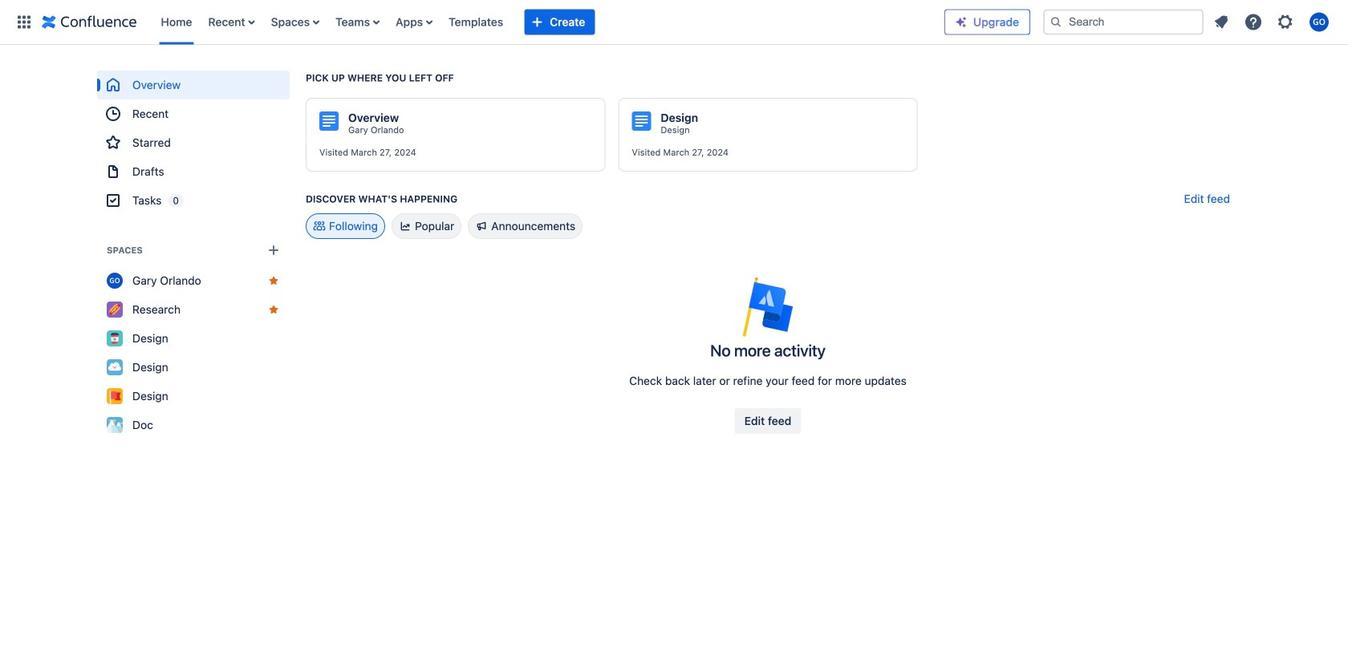 Task type: vqa. For each thing, say whether or not it's contained in the screenshot.
field
no



Task type: describe. For each thing, give the bounding box(es) containing it.
your profile and preferences image
[[1310, 12, 1329, 32]]

create a space image
[[264, 241, 283, 260]]

settings icon image
[[1276, 12, 1295, 32]]

button group group
[[735, 409, 801, 434]]

search image
[[1050, 16, 1063, 28]]

Search field
[[1043, 9, 1204, 35]]

unstar this space image
[[267, 303, 280, 316]]

help icon image
[[1244, 12, 1263, 32]]

appswitcher icon image
[[14, 12, 34, 32]]

unstar this space image
[[267, 275, 280, 287]]



Task type: locate. For each thing, give the bounding box(es) containing it.
1 horizontal spatial list
[[1207, 8, 1339, 37]]

global element
[[10, 0, 945, 45]]

confluence image
[[42, 12, 137, 32], [42, 12, 137, 32]]

banner
[[0, 0, 1348, 45]]

premium image
[[955, 16, 968, 28]]

group
[[97, 71, 290, 215]]

0 horizontal spatial list
[[153, 0, 945, 45]]

None search field
[[1043, 9, 1204, 35]]

list for premium icon
[[1207, 8, 1339, 37]]

list for appswitcher icon
[[153, 0, 945, 45]]

notification icon image
[[1212, 12, 1231, 32]]

list
[[153, 0, 945, 45], [1207, 8, 1339, 37]]



